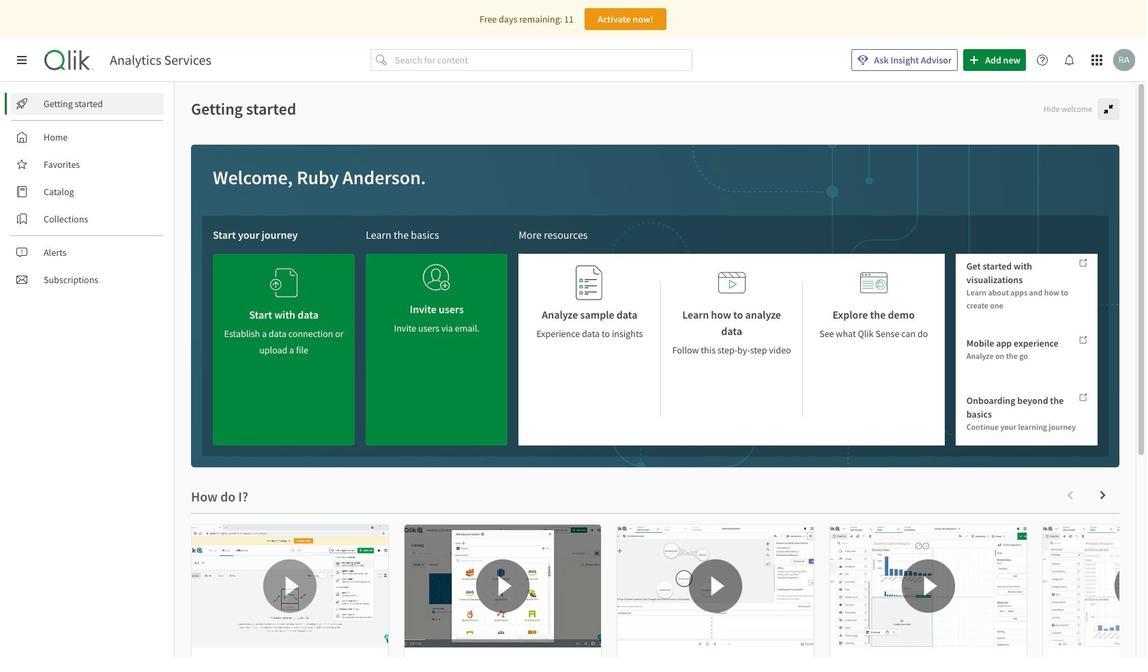 Task type: describe. For each thing, give the bounding box(es) containing it.
explore the demo image
[[860, 265, 888, 301]]

start with data image
[[270, 265, 298, 301]]

how do i define data associations? image
[[618, 525, 814, 648]]

analytics services element
[[110, 52, 211, 68]]

learn how to analyze data image
[[718, 265, 746, 301]]

invite users image
[[423, 259, 451, 296]]

analyze sample data image
[[576, 265, 604, 301]]

close sidebar menu image
[[16, 55, 27, 66]]



Task type: locate. For each thing, give the bounding box(es) containing it.
main content
[[175, 82, 1147, 657]]

ruby anderson image
[[1114, 49, 1136, 71]]

Search for content text field
[[392, 49, 693, 71]]

hide welcome image
[[1104, 104, 1115, 115]]

how do i use the chart suggestions toggle? image
[[1044, 525, 1147, 648]]

how do i create an app? image
[[192, 525, 388, 648]]

how do i load data into an app? image
[[405, 525, 601, 648]]

how do i create a visualization? image
[[831, 525, 1027, 648]]

navigation pane element
[[0, 87, 174, 296]]



Task type: vqa. For each thing, say whether or not it's contained in the screenshot.
left the Ruby Anderson image
no



